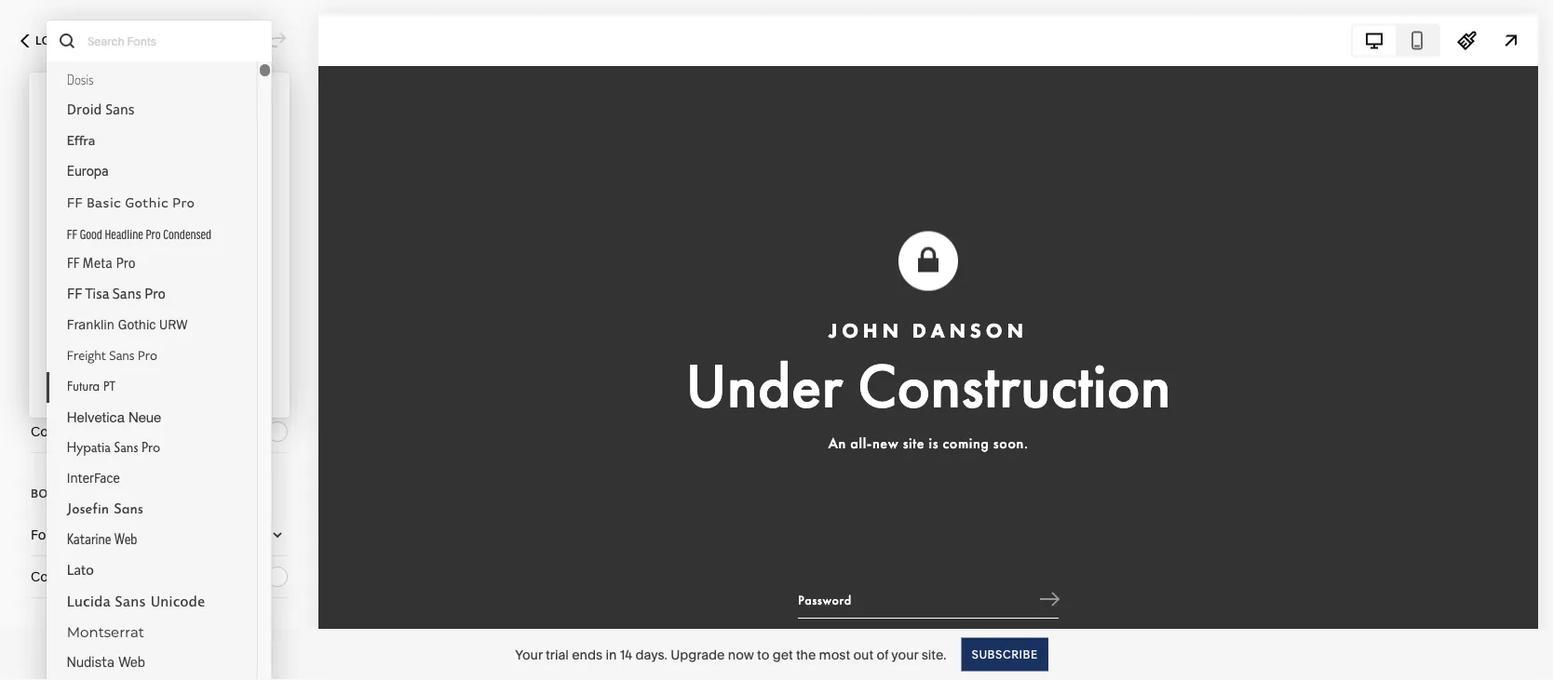 Task type: describe. For each thing, give the bounding box(es) containing it.
days.
[[636, 647, 668, 663]]

spacing
[[88, 259, 139, 275]]

the
[[796, 647, 816, 663]]

font button for branding
[[31, 224, 288, 265]]

out
[[854, 647, 874, 663]]

your
[[515, 647, 543, 663]]

line height
[[49, 361, 120, 377]]

styles
[[31, 81, 106, 113]]

font button for headline
[[31, 370, 288, 411]]

get
[[773, 647, 793, 663]]

letter spacing
[[49, 259, 139, 275]]

headline
[[31, 342, 90, 356]]

upgrade
[[671, 647, 725, 663]]

now
[[728, 647, 754, 663]]

body
[[31, 488, 64, 501]]

lock screen button
[[0, 20, 138, 61]]

color button for headline
[[31, 412, 288, 453]]

trial
[[546, 647, 569, 663]]

site.
[[922, 647, 947, 663]]

14
[[620, 647, 632, 663]]

font for branding
[[31, 237, 58, 253]]

to
[[757, 647, 770, 663]]

most
[[819, 647, 850, 663]]



Task type: vqa. For each thing, say whether or not it's contained in the screenshot.
leftmost first
no



Task type: locate. For each thing, give the bounding box(es) containing it.
None range field
[[49, 228, 269, 236], [49, 288, 269, 295], [49, 389, 269, 397], [49, 228, 269, 236], [49, 288, 269, 295], [49, 389, 269, 397]]

color button for branding
[[31, 266, 288, 307]]

Search Fonts text field
[[47, 20, 272, 61]]

in
[[606, 647, 617, 663]]

font for body
[[31, 528, 58, 543]]

font down body
[[31, 528, 58, 543]]

color up body
[[31, 424, 65, 440]]

3 color button from the top
[[31, 557, 288, 598]]

screen
[[70, 34, 118, 48]]

2 color button from the top
[[31, 412, 288, 453]]

color for branding
[[31, 279, 65, 295]]

1 vertical spatial color button
[[31, 412, 288, 453]]

font for headline
[[31, 382, 58, 398]]

0 vertical spatial color button
[[31, 266, 288, 307]]

height
[[79, 361, 120, 377]]

color
[[31, 279, 65, 295], [31, 424, 65, 440], [31, 570, 65, 585]]

2 color from the top
[[31, 424, 65, 440]]

lock screen
[[35, 34, 118, 48]]

1 color button from the top
[[31, 266, 288, 307]]

line
[[49, 361, 76, 377]]

color down letter
[[31, 279, 65, 295]]

font preview image
[[47, 34, 272, 65], [47, 65, 272, 96], [29, 78, 254, 109], [47, 96, 272, 127], [47, 127, 272, 157], [47, 157, 272, 188], [47, 188, 272, 219], [47, 219, 272, 250], [47, 250, 272, 280], [47, 280, 272, 311], [47, 311, 272, 342], [47, 342, 272, 373], [47, 373, 272, 403], [47, 403, 272, 434], [47, 434, 272, 465], [47, 465, 272, 496], [47, 496, 272, 526], [47, 526, 272, 557], [47, 557, 272, 588], [47, 588, 272, 618], [47, 618, 272, 649], [47, 649, 272, 680]]

font up letter
[[31, 237, 58, 253]]

2 vertical spatial color button
[[31, 557, 288, 598]]

2 vertical spatial color
[[31, 570, 65, 585]]

font button for body
[[31, 515, 288, 556]]

1 vertical spatial color
[[31, 424, 65, 440]]

2 vertical spatial font
[[31, 528, 58, 543]]

1 color from the top
[[31, 279, 65, 295]]

1 font button from the top
[[31, 224, 288, 265]]

3 color from the top
[[31, 570, 65, 585]]

ends
[[572, 647, 603, 663]]

2 font from the top
[[31, 382, 58, 398]]

0 vertical spatial font
[[31, 237, 58, 253]]

size
[[49, 200, 75, 216]]

your trial ends in 14 days. upgrade now to get the most out of your site.
[[515, 647, 947, 663]]

1 vertical spatial font button
[[31, 370, 288, 411]]

3 font button from the top
[[31, 515, 288, 556]]

2 vertical spatial font button
[[31, 515, 288, 556]]

2 font button from the top
[[31, 370, 288, 411]]

modal dialog containing size
[[29, 73, 290, 418]]

tab list
[[1353, 26, 1439, 55]]

1 vertical spatial font
[[31, 382, 58, 398]]

branding
[[31, 197, 95, 210]]

letter
[[49, 259, 85, 275]]

None field
[[208, 197, 269, 218], [208, 257, 269, 278], [208, 359, 269, 379], [208, 197, 269, 218], [208, 257, 269, 278], [208, 359, 269, 379]]

color for body
[[31, 570, 65, 585]]

your
[[892, 647, 919, 663]]

0 vertical spatial color
[[31, 279, 65, 295]]

modal dialog
[[47, 20, 272, 681], [29, 73, 290, 418]]

font
[[31, 237, 58, 253], [31, 382, 58, 398], [31, 528, 58, 543]]

color button for body
[[31, 557, 288, 598]]

font button
[[31, 224, 288, 265], [31, 370, 288, 411], [31, 515, 288, 556]]

color for headline
[[31, 424, 65, 440]]

Search text field
[[31, 122, 288, 163]]

font down "line"
[[31, 382, 58, 398]]

1 font from the top
[[31, 237, 58, 253]]

3 font from the top
[[31, 528, 58, 543]]

0 vertical spatial font button
[[31, 224, 288, 265]]

color down body
[[31, 570, 65, 585]]

of
[[877, 647, 889, 663]]

color button
[[31, 266, 288, 307], [31, 412, 288, 453], [31, 557, 288, 598]]

lock
[[35, 34, 67, 48]]



